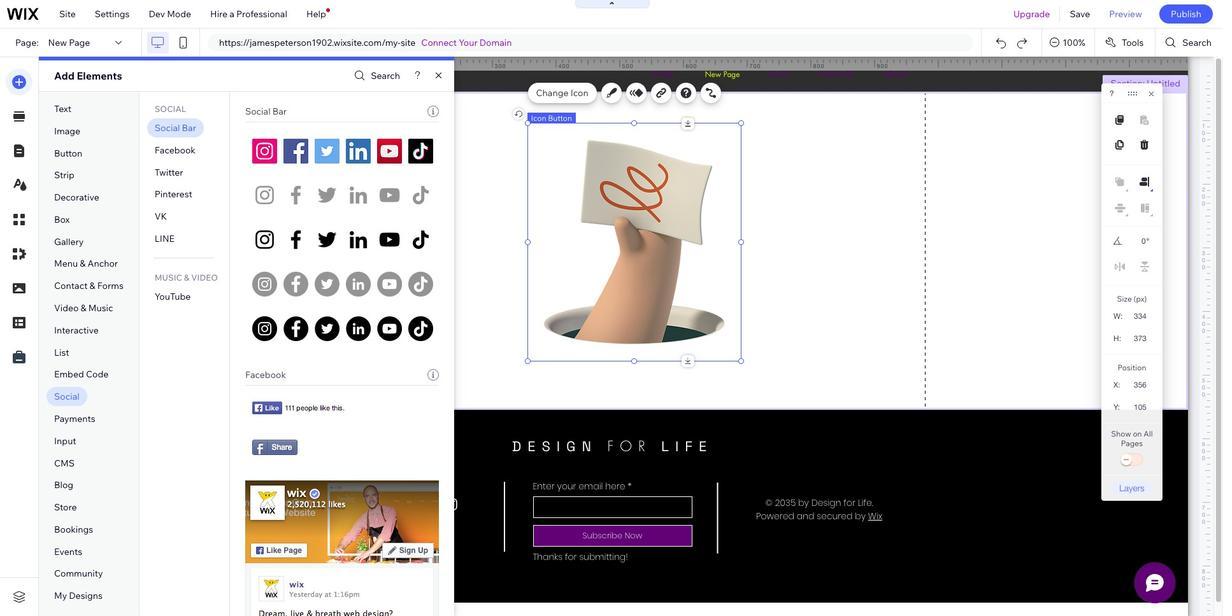 Task type: locate. For each thing, give the bounding box(es) containing it.
music down forms
[[88, 303, 113, 314]]

save
[[1070, 8, 1091, 20]]

1 vertical spatial button
[[54, 148, 82, 159]]

preview
[[1110, 8, 1143, 20]]

social bar
[[245, 106, 287, 117], [155, 122, 196, 134]]

blog
[[54, 480, 73, 491]]

1 horizontal spatial facebook
[[245, 370, 286, 381]]

°
[[1147, 237, 1150, 246]]

contact & forms
[[54, 281, 123, 292]]

position
[[1118, 363, 1147, 373]]

facebook
[[155, 145, 196, 156], [245, 370, 286, 381]]

connect
[[421, 37, 457, 48]]

0 vertical spatial music
[[155, 273, 182, 283]]

interactive
[[54, 325, 99, 336]]

layers
[[1120, 483, 1145, 494]]

button
[[548, 113, 572, 123], [54, 148, 82, 159]]

dev mode
[[149, 8, 191, 20]]

line
[[155, 233, 175, 245]]

1 vertical spatial icon
[[531, 113, 546, 123]]

professional
[[236, 8, 287, 20]]

my designs
[[54, 591, 103, 602]]

button down 'image'
[[54, 148, 82, 159]]

change icon
[[536, 87, 589, 99]]

list
[[54, 347, 69, 359]]

& right menu
[[80, 258, 86, 270]]

1 horizontal spatial button
[[548, 113, 572, 123]]

& up youtube
[[184, 273, 190, 283]]

upgrade
[[1014, 8, 1050, 20]]

0 vertical spatial bar
[[273, 106, 287, 117]]

800
[[813, 62, 825, 69]]

icon down change on the left
[[531, 113, 546, 123]]

menu
[[54, 258, 78, 270]]

search button
[[1156, 29, 1223, 57], [351, 67, 400, 85]]

page
[[69, 37, 90, 48]]

youtube
[[155, 291, 191, 302]]

all
[[1144, 429, 1153, 439]]

1 horizontal spatial social bar
[[245, 106, 287, 117]]

video & music
[[54, 303, 113, 314]]

1 vertical spatial facebook
[[245, 370, 286, 381]]

icon right change on the left
[[571, 87, 589, 99]]

(px)
[[1134, 294, 1147, 304]]

twitter
[[155, 167, 183, 178]]

1 horizontal spatial search
[[1183, 37, 1212, 48]]

&
[[80, 258, 86, 270], [184, 273, 190, 283], [90, 281, 95, 292], [81, 303, 86, 314]]

1 horizontal spatial video
[[191, 273, 218, 283]]

0 vertical spatial facebook
[[155, 145, 196, 156]]

500
[[622, 62, 634, 69]]

& left forms
[[90, 281, 95, 292]]

https://jamespeterson1902.wixsite.com/my-
[[219, 37, 401, 48]]

1 horizontal spatial search button
[[1156, 29, 1223, 57]]

box
[[54, 214, 70, 226]]

image
[[54, 125, 80, 137]]

pinterest
[[155, 189, 192, 200]]

untitled
[[1147, 78, 1181, 89]]

search down publish
[[1183, 37, 1212, 48]]

strip
[[54, 170, 74, 181]]

& down contact & forms
[[81, 303, 86, 314]]

0 horizontal spatial button
[[54, 148, 82, 159]]

button down change icon
[[548, 113, 572, 123]]

dev
[[149, 8, 165, 20]]

0 horizontal spatial music
[[88, 303, 113, 314]]

None text field
[[1129, 233, 1146, 250], [1127, 308, 1152, 325], [1128, 330, 1152, 347], [1127, 377, 1152, 394], [1127, 399, 1152, 416], [1129, 233, 1146, 250], [1127, 308, 1152, 325], [1128, 330, 1152, 347], [1127, 377, 1152, 394], [1127, 399, 1152, 416]]

1 horizontal spatial music
[[155, 273, 182, 283]]

300
[[495, 62, 506, 69]]

switch
[[1120, 452, 1145, 470]]

bar
[[273, 106, 287, 117], [182, 122, 196, 134]]

music
[[155, 273, 182, 283], [88, 303, 113, 314]]

elements
[[77, 69, 122, 82]]

& for contact
[[90, 281, 95, 292]]

search down https://jamespeterson1902.wixsite.com/my-site connect your domain
[[371, 70, 400, 82]]

domain
[[480, 37, 512, 48]]

contact
[[54, 281, 88, 292]]

music & video
[[155, 273, 218, 283]]

video
[[191, 273, 218, 283], [54, 303, 79, 314]]

1 vertical spatial social bar
[[155, 122, 196, 134]]

search
[[1183, 37, 1212, 48], [371, 70, 400, 82]]

0 horizontal spatial video
[[54, 303, 79, 314]]

0 horizontal spatial search
[[371, 70, 400, 82]]

publish
[[1171, 8, 1202, 20]]

700
[[750, 62, 761, 69]]

1 vertical spatial search button
[[351, 67, 400, 85]]

add elements
[[54, 69, 122, 82]]

mode
[[167, 8, 191, 20]]

pages
[[1121, 439, 1143, 449]]

0 vertical spatial icon
[[571, 87, 589, 99]]

https://jamespeterson1902.wixsite.com/my-site connect your domain
[[219, 37, 512, 48]]

0 horizontal spatial facebook
[[155, 145, 196, 156]]

cms
[[54, 458, 75, 469]]

y:
[[1114, 403, 1120, 412]]

? button
[[1110, 89, 1114, 98]]

& for music
[[184, 273, 190, 283]]

search button down publish button
[[1156, 29, 1223, 57]]

add
[[54, 69, 74, 82]]

0 vertical spatial video
[[191, 273, 218, 283]]

& for menu
[[80, 258, 86, 270]]

100%
[[1063, 37, 1086, 48]]

search button down https://jamespeterson1902.wixsite.com/my-site connect your domain
[[351, 67, 400, 85]]

1 horizontal spatial bar
[[273, 106, 287, 117]]

1 vertical spatial bar
[[182, 122, 196, 134]]

section: untitled
[[1111, 78, 1181, 89]]

hire a professional
[[210, 8, 287, 20]]

music up youtube
[[155, 273, 182, 283]]

store
[[54, 502, 77, 514]]

site
[[59, 8, 76, 20]]



Task type: describe. For each thing, give the bounding box(es) containing it.
vk
[[155, 211, 167, 222]]

decorative
[[54, 192, 99, 203]]

0 vertical spatial social bar
[[245, 106, 287, 117]]

bookings
[[54, 524, 93, 536]]

icon button
[[531, 113, 572, 123]]

& for video
[[81, 303, 86, 314]]

embed code
[[54, 369, 108, 381]]

1 vertical spatial search
[[371, 70, 400, 82]]

gallery
[[54, 236, 84, 248]]

your
[[459, 37, 478, 48]]

menu & anchor
[[54, 258, 118, 270]]

h:
[[1114, 335, 1122, 343]]

input
[[54, 436, 76, 447]]

change
[[536, 87, 569, 99]]

0 horizontal spatial bar
[[182, 122, 196, 134]]

0 horizontal spatial icon
[[531, 113, 546, 123]]

900
[[877, 62, 889, 69]]

save button
[[1061, 0, 1100, 28]]

settings
[[95, 8, 130, 20]]

publish button
[[1160, 4, 1213, 24]]

0 horizontal spatial social bar
[[155, 122, 196, 134]]

1 vertical spatial music
[[88, 303, 113, 314]]

new page
[[48, 37, 90, 48]]

preview button
[[1100, 0, 1152, 28]]

embed
[[54, 369, 84, 381]]

0 horizontal spatial search button
[[351, 67, 400, 85]]

events
[[54, 547, 82, 558]]

?
[[1110, 89, 1114, 98]]

0 vertical spatial search
[[1183, 37, 1212, 48]]

w:
[[1114, 312, 1123, 321]]

help
[[306, 8, 326, 20]]

show
[[1112, 429, 1132, 439]]

code
[[86, 369, 108, 381]]

100% button
[[1043, 29, 1095, 57]]

x:
[[1114, 381, 1121, 390]]

0 vertical spatial search button
[[1156, 29, 1223, 57]]

tools button
[[1095, 29, 1156, 57]]

hire
[[210, 8, 228, 20]]

1 vertical spatial video
[[54, 303, 79, 314]]

tools
[[1122, 37, 1144, 48]]

show on all pages
[[1112, 429, 1153, 449]]

600
[[686, 62, 697, 69]]

site
[[401, 37, 416, 48]]

0 vertical spatial button
[[548, 113, 572, 123]]

text
[[54, 103, 71, 115]]

on
[[1133, 429, 1142, 439]]

community
[[54, 569, 103, 580]]

size (px)
[[1117, 294, 1147, 304]]

payments
[[54, 414, 95, 425]]

my
[[54, 591, 67, 602]]

a
[[230, 8, 234, 20]]

designs
[[69, 591, 103, 602]]

layers button
[[1112, 482, 1153, 495]]

anchor
[[88, 258, 118, 270]]

size
[[1117, 294, 1132, 304]]

1 horizontal spatial icon
[[571, 87, 589, 99]]

section:
[[1111, 78, 1145, 89]]

new
[[48, 37, 67, 48]]

400
[[559, 62, 570, 69]]

forms
[[97, 281, 123, 292]]



Task type: vqa. For each thing, say whether or not it's contained in the screenshot.
Contact & Forms at the top left of the page
yes



